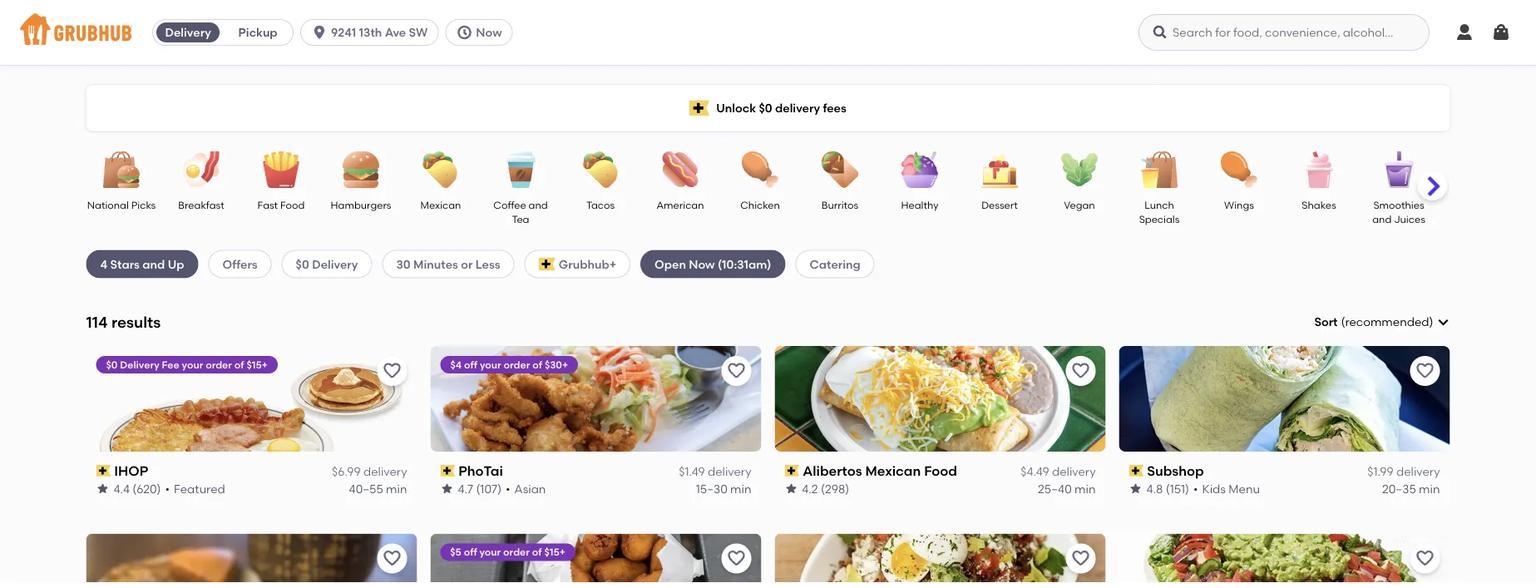 Task type: locate. For each thing, give the bounding box(es) containing it.
0 horizontal spatial $0
[[106, 358, 118, 370]]

food right fast
[[280, 199, 304, 211]]

shakes
[[1302, 199, 1336, 211]]

$4
[[450, 358, 462, 370]]

featured
[[174, 481, 225, 496]]

2 vertical spatial and
[[142, 257, 165, 271]]

save this restaurant image left $4 on the bottom left
[[382, 361, 402, 381]]

• for ihop
[[165, 481, 170, 496]]

star icon image left 4.2
[[785, 482, 798, 495]]

0 vertical spatial svg image
[[311, 24, 328, 41]]

1 vertical spatial food
[[924, 463, 957, 479]]

of left "$30+"
[[533, 358, 542, 370]]

0 vertical spatial and
[[528, 199, 547, 211]]

subscription pass image left photai
[[440, 465, 455, 477]]

min right 20–35
[[1419, 481, 1440, 496]]

breakfast
[[178, 199, 224, 211]]

subshop logo image
[[1119, 346, 1450, 451]]

0 vertical spatial now
[[476, 25, 502, 40]]

25–40
[[1038, 481, 1072, 496]]

subscription pass image
[[96, 465, 111, 477], [440, 465, 455, 477], [785, 465, 799, 477], [1129, 465, 1144, 477]]

save this restaurant image down 25–40 min on the bottom of page
[[1071, 549, 1091, 569]]

1 horizontal spatial now
[[689, 257, 715, 271]]

15–30
[[696, 481, 728, 496]]

1 horizontal spatial svg image
[[1437, 315, 1450, 329]]

order for $4 off your order of $30+
[[504, 358, 530, 370]]

4 subscription pass image from the left
[[1129, 465, 1144, 477]]

svg image inside the '9241 13th ave sw' button
[[311, 24, 328, 41]]

svg image left 9241
[[311, 24, 328, 41]]

1 horizontal spatial grubhub plus flag logo image
[[690, 100, 710, 116]]

your
[[182, 358, 203, 370], [480, 358, 501, 370], [480, 546, 501, 558]]

4 min from the left
[[1419, 481, 1440, 496]]

coffee and tea image
[[491, 151, 549, 188]]

20–35
[[1382, 481, 1416, 496]]

1 vertical spatial off
[[464, 546, 477, 558]]

now right the open
[[689, 257, 715, 271]]

of for $4 off your order of $30+
[[533, 358, 542, 370]]

shakes image
[[1290, 151, 1348, 188]]

delivery up 40–55 min
[[363, 465, 407, 479]]

• for subshop
[[1194, 481, 1198, 496]]

4 star icon image from the left
[[1129, 482, 1142, 495]]

0 horizontal spatial mexican
[[420, 199, 461, 211]]

$30+
[[545, 358, 568, 370]]

2 horizontal spatial $0
[[759, 101, 772, 115]]

delivery for $0 delivery fee your order of $15+
[[120, 358, 159, 370]]

delivery up 25–40 min on the bottom of page
[[1052, 465, 1096, 479]]

save this restaurant image for $15+
[[727, 549, 746, 569]]

0 horizontal spatial $15+
[[247, 358, 268, 370]]

1 horizontal spatial •
[[506, 481, 510, 496]]

delivery inside 'delivery' button
[[165, 25, 211, 40]]

0 vertical spatial off
[[464, 358, 478, 370]]

ihop logo image
[[86, 346, 417, 451]]

order left "$30+"
[[504, 358, 530, 370]]

off right $5
[[464, 546, 477, 558]]

main navigation navigation
[[0, 0, 1536, 65]]

$0 for $0 delivery
[[296, 257, 309, 271]]

svg image inside now button
[[456, 24, 473, 41]]

food down alibertos mexican food logo
[[924, 463, 957, 479]]

alibertos mexican food
[[803, 463, 957, 479]]

1 horizontal spatial delivery
[[165, 25, 211, 40]]

of for $5 off your order of $15+
[[532, 546, 542, 558]]

fast food image
[[252, 151, 310, 188]]

2 horizontal spatial •
[[1194, 481, 1198, 496]]

3 • from the left
[[1194, 481, 1198, 496]]

your right $4 on the bottom left
[[480, 358, 501, 370]]

order right $5
[[503, 546, 530, 558]]

4.7 (107)
[[458, 481, 502, 496]]

• kids menu
[[1194, 481, 1260, 496]]

ihop
[[114, 463, 148, 479]]

and inside smoothies and juices
[[1372, 213, 1391, 225]]

2 subscription pass image from the left
[[440, 465, 455, 477]]

min right 15–30
[[730, 481, 751, 496]]

your right fee
[[182, 358, 203, 370]]

chicken image
[[731, 151, 789, 188]]

1 horizontal spatial $0
[[296, 257, 309, 271]]

0 vertical spatial grubhub plus flag logo image
[[690, 100, 710, 116]]

1 min from the left
[[386, 481, 407, 496]]

1 star icon image from the left
[[96, 482, 109, 495]]

off right $4 on the bottom left
[[464, 358, 478, 370]]

1 vertical spatial $0
[[296, 257, 309, 271]]

star icon image for photai
[[440, 482, 454, 495]]

delivery left fees
[[775, 101, 820, 115]]

1 horizontal spatial food
[[924, 463, 957, 479]]

3 subscription pass image from the left
[[785, 465, 799, 477]]

$1.49 delivery
[[679, 465, 751, 479]]

subscription pass image for subshop
[[1129, 465, 1144, 477]]

• right (151)
[[1194, 481, 1198, 496]]

save this restaurant image
[[727, 361, 746, 381], [1071, 361, 1091, 381], [727, 549, 746, 569]]

15–30 min
[[696, 481, 751, 496]]

unlock $0 delivery fees
[[716, 101, 847, 115]]

tea
[[511, 213, 529, 225]]

and up tea
[[528, 199, 547, 211]]

star icon image
[[96, 482, 109, 495], [440, 482, 454, 495], [785, 482, 798, 495], [1129, 482, 1142, 495]]

2 star icon image from the left
[[440, 482, 454, 495]]

burritos
[[821, 199, 858, 211]]

and down smoothies
[[1372, 213, 1391, 225]]

vegan
[[1064, 199, 1095, 211]]

2 horizontal spatial and
[[1372, 213, 1391, 225]]

your right $5
[[480, 546, 501, 558]]

1 horizontal spatial and
[[528, 199, 547, 211]]

save this restaurant image left $5
[[382, 549, 402, 569]]

dessert
[[981, 199, 1017, 211]]

your for $4
[[480, 358, 501, 370]]

grubhub plus flag logo image for unlock $0 delivery fees
[[690, 100, 710, 116]]

2 horizontal spatial delivery
[[312, 257, 358, 271]]

• right (107)
[[506, 481, 510, 496]]

alibertos mexican food logo image
[[775, 346, 1106, 451]]

subscription pass image left subshop
[[1129, 465, 1144, 477]]

delivery for subshop
[[1396, 465, 1440, 479]]

•
[[165, 481, 170, 496], [506, 481, 510, 496], [1194, 481, 1198, 496]]

4
[[100, 257, 107, 271]]

subscription pass image left ihop
[[96, 465, 111, 477]]

national
[[87, 199, 128, 211]]

1 vertical spatial delivery
[[312, 257, 358, 271]]

catering
[[810, 257, 861, 271]]

delivery left pickup
[[165, 25, 211, 40]]

0 vertical spatial food
[[280, 199, 304, 211]]

$0 delivery
[[296, 257, 358, 271]]

mexican right alibertos
[[865, 463, 921, 479]]

smoothies and juices image
[[1369, 151, 1428, 188]]

asian
[[515, 481, 546, 496]]

now
[[476, 25, 502, 40], [689, 257, 715, 271]]

$0 right unlock
[[759, 101, 772, 115]]

of right fee
[[234, 358, 244, 370]]

delivery left fee
[[120, 358, 159, 370]]

svg image
[[1455, 22, 1475, 42], [1491, 22, 1511, 42], [456, 24, 473, 41], [1152, 24, 1169, 41]]

1 horizontal spatial mexican
[[865, 463, 921, 479]]

delivery down hamburgers
[[312, 257, 358, 271]]

grubhub plus flag logo image left grubhub+
[[539, 257, 555, 271]]

2 • from the left
[[506, 481, 510, 496]]

$0 right offers
[[296, 257, 309, 271]]

1 vertical spatial now
[[689, 257, 715, 271]]

0 horizontal spatial delivery
[[120, 358, 159, 370]]

ave
[[385, 25, 406, 40]]

star icon image left 4.4
[[96, 482, 109, 495]]

(620)
[[133, 481, 161, 496]]

$0 down 114 results
[[106, 358, 118, 370]]

order
[[206, 358, 232, 370], [504, 358, 530, 370], [503, 546, 530, 558]]

save this restaurant image for subshop logo
[[1415, 361, 1435, 381]]

vegan image
[[1050, 151, 1108, 188]]

of down asian
[[532, 546, 542, 558]]

0 horizontal spatial now
[[476, 25, 502, 40]]

stars
[[110, 257, 140, 271]]

star icon image left 4.7
[[440, 482, 454, 495]]

save this restaurant image down '20–35 min'
[[1415, 549, 1435, 569]]

photai  logo image
[[430, 346, 761, 451]]

american image
[[651, 151, 709, 188]]

order right fee
[[206, 358, 232, 370]]

star icon image left 4.8
[[1129, 482, 1142, 495]]

national picks
[[87, 199, 155, 211]]

$15+
[[247, 358, 268, 370], [544, 546, 566, 558]]

smoothies and juices
[[1372, 199, 1425, 225]]

0 horizontal spatial svg image
[[311, 24, 328, 41]]

none field containing sort
[[1314, 314, 1450, 330]]

now button
[[445, 19, 519, 46]]

$6.99
[[332, 465, 361, 479]]

2 vertical spatial delivery
[[120, 358, 159, 370]]

delivery for alibertos mexican food
[[1052, 465, 1096, 479]]

min right 25–40
[[1075, 481, 1096, 496]]

healthy image
[[890, 151, 949, 188]]

and left the up
[[142, 257, 165, 271]]

1 horizontal spatial $15+
[[544, 546, 566, 558]]

open now (10:31am)
[[655, 257, 771, 271]]

1 vertical spatial grubhub plus flag logo image
[[539, 257, 555, 271]]

and for coffee and tea
[[528, 199, 547, 211]]

photai
[[458, 463, 503, 479]]

0 vertical spatial mexican
[[420, 199, 461, 211]]

save this restaurant image for harried & hungry logo
[[1071, 549, 1091, 569]]

save this restaurant button
[[377, 356, 407, 386], [722, 356, 751, 386], [1066, 356, 1096, 386], [1410, 356, 1440, 386], [377, 544, 407, 574], [722, 544, 751, 574], [1066, 544, 1096, 574], [1410, 544, 1440, 574]]

min right 40–55
[[386, 481, 407, 496]]

• right (620)
[[165, 481, 170, 496]]

delivery up '20–35 min'
[[1396, 465, 1440, 479]]

now right sw
[[476, 25, 502, 40]]

delivery up 15–30 min
[[708, 465, 751, 479]]

$0
[[759, 101, 772, 115], [296, 257, 309, 271], [106, 358, 118, 370]]

0 vertical spatial delivery
[[165, 25, 211, 40]]

coffee and tea
[[493, 199, 547, 225]]

and
[[528, 199, 547, 211], [1372, 213, 1391, 225], [142, 257, 165, 271]]

star icon image for ihop
[[96, 482, 109, 495]]

0 horizontal spatial and
[[142, 257, 165, 271]]

2 vertical spatial $0
[[106, 358, 118, 370]]

subscription pass image left alibertos
[[785, 465, 799, 477]]

subscription pass image for ihop
[[96, 465, 111, 477]]

2 min from the left
[[730, 481, 751, 496]]

grubhub plus flag logo image
[[690, 100, 710, 116], [539, 257, 555, 271]]

None field
[[1314, 314, 1450, 330]]

svg image
[[311, 24, 328, 41], [1437, 315, 1450, 329]]

save this restaurant image
[[382, 361, 402, 381], [1415, 361, 1435, 381], [382, 549, 402, 569], [1071, 549, 1091, 569], [1415, 549, 1435, 569]]

svg image right )
[[1437, 315, 1450, 329]]

boss drive-in logo image
[[430, 534, 761, 583]]

grubhub+
[[559, 257, 616, 271]]

off
[[464, 358, 478, 370], [464, 546, 477, 558]]

$5 off your order of $15+
[[450, 546, 566, 558]]

13th
[[359, 25, 382, 40]]

save this restaurant image for bang bang cafe logo
[[382, 549, 402, 569]]

1 subscription pass image from the left
[[96, 465, 111, 477]]

9241
[[331, 25, 356, 40]]

healthy
[[901, 199, 938, 211]]

1 vertical spatial $15+
[[544, 546, 566, 558]]

and inside coffee and tea
[[528, 199, 547, 211]]

mexican down mexican image
[[420, 199, 461, 211]]

3 min from the left
[[1075, 481, 1096, 496]]

min
[[386, 481, 407, 496], [730, 481, 751, 496], [1075, 481, 1096, 496], [1419, 481, 1440, 496]]

4.4
[[114, 481, 130, 496]]

results
[[111, 313, 161, 331]]

national picks image
[[92, 151, 150, 188]]

grubhub plus flag logo image left unlock
[[690, 100, 710, 116]]

1 • from the left
[[165, 481, 170, 496]]

1 vertical spatial and
[[1372, 213, 1391, 225]]

off for $5
[[464, 546, 477, 558]]

delivery for $0 delivery
[[312, 257, 358, 271]]

0 horizontal spatial •
[[165, 481, 170, 496]]

save this restaurant image down )
[[1415, 361, 1435, 381]]

$5
[[450, 546, 462, 558]]

0 horizontal spatial grubhub plus flag logo image
[[539, 257, 555, 271]]

fees
[[823, 101, 847, 115]]



Task type: describe. For each thing, give the bounding box(es) containing it.
4.4 (620)
[[114, 481, 161, 496]]

smoothies
[[1373, 199, 1424, 211]]

4.8 (151)
[[1147, 481, 1189, 496]]

$6.99 delivery
[[332, 465, 407, 479]]

114
[[86, 313, 108, 331]]

lunch
[[1144, 199, 1174, 211]]

up
[[168, 257, 184, 271]]

minutes
[[413, 257, 458, 271]]

(
[[1341, 315, 1345, 329]]

delivery for ihop
[[363, 465, 407, 479]]

order for $5 off your order of $15+
[[503, 546, 530, 558]]

114 results
[[86, 313, 161, 331]]

star icon image for subshop
[[1129, 482, 1142, 495]]

sort ( recommended )
[[1314, 315, 1433, 329]]

$0 delivery fee your order of $15+
[[106, 358, 268, 370]]

1 vertical spatial mexican
[[865, 463, 921, 479]]

min for alibertos mexican food
[[1075, 481, 1096, 496]]

unlock
[[716, 101, 756, 115]]

subscription pass image for photai
[[440, 465, 455, 477]]

25–40 min
[[1038, 481, 1096, 496]]

fast
[[257, 199, 278, 211]]

specials
[[1139, 213, 1179, 225]]

less
[[476, 257, 500, 271]]

(10:31am)
[[718, 257, 771, 271]]

• asian
[[506, 481, 546, 496]]

tacos image
[[571, 151, 629, 188]]

$4.49 delivery
[[1021, 465, 1096, 479]]

sw
[[409, 25, 428, 40]]

juices
[[1394, 213, 1425, 225]]

0 vertical spatial $15+
[[247, 358, 268, 370]]

chicken
[[740, 199, 780, 211]]

4.2 (298)
[[802, 481, 849, 496]]

(151)
[[1166, 481, 1189, 496]]

$4 off your order of $30+
[[450, 358, 568, 370]]

your for $5
[[480, 546, 501, 558]]

alibertos
[[803, 463, 862, 479]]

40–55
[[349, 481, 383, 496]]

3 star icon image from the left
[[785, 482, 798, 495]]

Search for food, convenience, alcohol... search field
[[1139, 14, 1430, 51]]

9241 13th ave sw
[[331, 25, 428, 40]]

harried & hungry logo image
[[775, 534, 1106, 583]]

kids
[[1202, 481, 1226, 496]]

open
[[655, 257, 686, 271]]

$0 for $0 delivery fee your order of $15+
[[106, 358, 118, 370]]

off for $4
[[464, 358, 478, 370]]

fast food
[[257, 199, 304, 211]]

$1.99
[[1368, 465, 1394, 479]]

burritos image
[[811, 151, 869, 188]]

(107)
[[476, 481, 502, 496]]

offers
[[223, 257, 258, 271]]

30
[[396, 257, 411, 271]]

breakfast image
[[172, 151, 230, 188]]

picks
[[131, 199, 155, 211]]

grubhub plus flag logo image for grubhub+
[[539, 257, 555, 271]]

subscription pass image for alibertos mexican food
[[785, 465, 799, 477]]

20–35 min
[[1382, 481, 1440, 496]]

pickup
[[238, 25, 277, 40]]

4.2
[[802, 481, 818, 496]]

delivery for photai
[[708, 465, 751, 479]]

coffee
[[493, 199, 526, 211]]

delivery button
[[153, 19, 223, 46]]

american
[[656, 199, 704, 211]]

)
[[1429, 315, 1433, 329]]

wings image
[[1210, 151, 1268, 188]]

$1.49
[[679, 465, 705, 479]]

$1.99 delivery
[[1368, 465, 1440, 479]]

min for photai
[[730, 481, 751, 496]]

4.8
[[1147, 481, 1163, 496]]

0 horizontal spatial food
[[280, 199, 304, 211]]

save this restaurant image for chipotle logo
[[1415, 549, 1435, 569]]

4.7
[[458, 481, 473, 496]]

• featured
[[165, 481, 225, 496]]

wings
[[1224, 199, 1254, 211]]

hamburgers image
[[331, 151, 390, 188]]

hamburgers
[[330, 199, 391, 211]]

and for smoothies and juices
[[1372, 213, 1391, 225]]

mexican image
[[411, 151, 470, 188]]

0 vertical spatial $0
[[759, 101, 772, 115]]

4 stars and up
[[100, 257, 184, 271]]

40–55 min
[[349, 481, 407, 496]]

menu
[[1229, 481, 1260, 496]]

or
[[461, 257, 473, 271]]

now inside button
[[476, 25, 502, 40]]

1 vertical spatial svg image
[[1437, 315, 1450, 329]]

chipotle logo image
[[1119, 534, 1450, 583]]

bang bang cafe logo image
[[86, 534, 417, 583]]

min for subshop
[[1419, 481, 1440, 496]]

9241 13th ave sw button
[[300, 19, 445, 46]]

pickup button
[[223, 19, 293, 46]]

sort
[[1314, 315, 1338, 329]]

30 minutes or less
[[396, 257, 500, 271]]

save this restaurant image for $30+
[[727, 361, 746, 381]]

fee
[[162, 358, 179, 370]]

$4.49
[[1021, 465, 1049, 479]]

lunch specials image
[[1130, 151, 1188, 188]]

dessert image
[[970, 151, 1028, 188]]

• for photai
[[506, 481, 510, 496]]

min for ihop
[[386, 481, 407, 496]]

subshop
[[1147, 463, 1204, 479]]



Task type: vqa. For each thing, say whether or not it's contained in the screenshot.
the 2367 Phillip Ct
no



